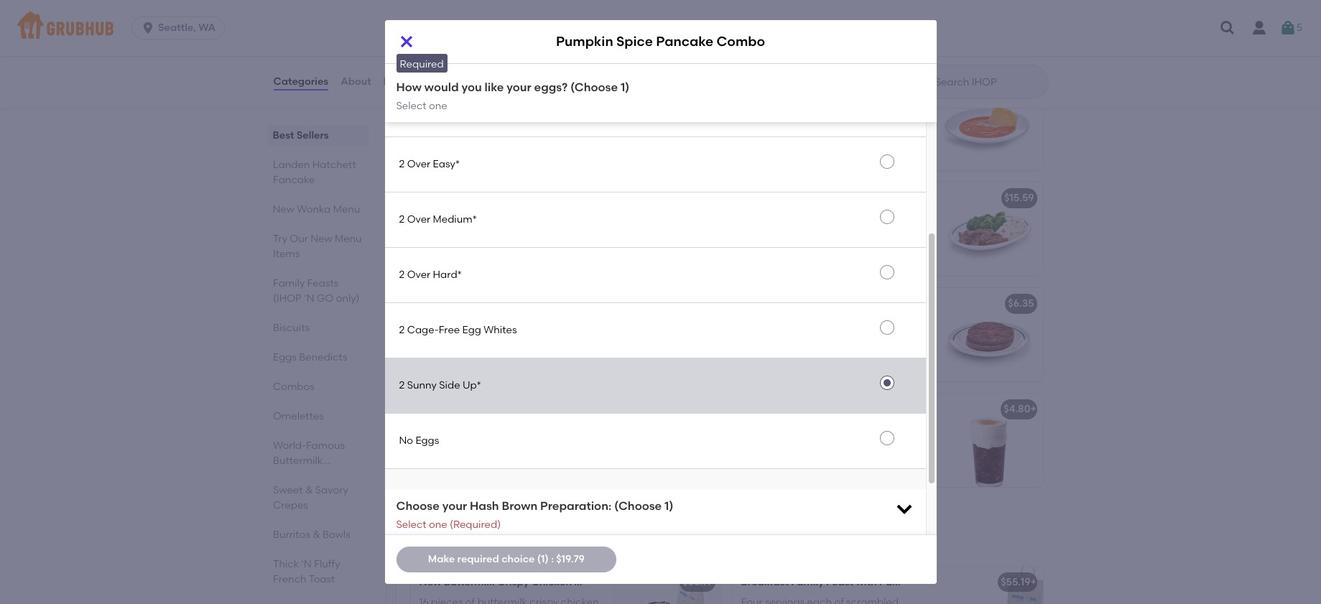 Task type: locate. For each thing, give the bounding box(es) containing it.
eggs benedicts
[[273, 351, 347, 364]]

2 vertical spatial your
[[442, 500, 467, 513]]

beef down 'tender'
[[741, 227, 763, 239]]

served inside the 'golden-brown belgian waffle topped with 4 buttermilk crispy chicken strips tossed in spicy nashville hot sauce & served with a side of ranch dressing.'
[[526, 45, 559, 57]]

burritos & bowls
[[273, 529, 350, 541]]

fruit
[[528, 347, 547, 360]]

choice
[[442, 136, 475, 148], [560, 347, 593, 360], [502, 553, 535, 566]]

not
[[532, 538, 547, 548]]

over left hard*
[[407, 269, 431, 281]]

2 like from the top
[[485, 80, 504, 94]]

100%
[[741, 424, 767, 436]]

crispy
[[492, 86, 523, 99], [498, 192, 529, 204], [498, 576, 529, 588]]

0 horizontal spatial in
[[454, 121, 463, 134]]

strips
[[569, 86, 597, 99]]

2 left cage- in the left of the page
[[399, 324, 405, 336]]

$6.35
[[1009, 298, 1035, 310]]

side inside 16 pieces of buttermilk crispy chicken breast strips, served with a side salad, a basket of french fries, and creamy sharp cheddar mac & cheese.  serves 4.
[[551, 227, 571, 239]]

1) inside 'choose your hash brown preparation:  (choose 1) select one (required)'
[[665, 500, 674, 513]]

1 for from the left
[[449, 538, 460, 548]]

go inside family feasts (ihop 'n go only) available for ihop 'n go only. not available for dine-in.
[[584, 518, 609, 536]]

& right sweet at the bottom of page
[[305, 484, 313, 497]]

golden-
[[419, 1, 459, 13]]

chicken for $55.19
[[532, 576, 572, 588]]

0 vertical spatial crispy
[[492, 86, 523, 99]]

1 vertical spatial select
[[396, 100, 427, 112]]

family up available
[[408, 518, 458, 536]]

2 one from the top
[[429, 100, 447, 112]]

2 over medium* button
[[385, 193, 926, 247]]

1 horizontal spatial side
[[551, 227, 571, 239]]

0 vertical spatial sauce.
[[530, 121, 562, 134]]

crispy for $8.39
[[492, 86, 523, 99]]

2 inside the 2 over medium* button
[[399, 213, 405, 226]]

beef right braised
[[842, 212, 864, 225]]

0 vertical spatial $19.79
[[684, 403, 713, 416]]

main navigation navigation
[[0, 0, 1322, 56]]

1 vertical spatial menu
[[335, 233, 362, 245]]

2 over from the top
[[407, 213, 431, 226]]

rich
[[887, 212, 905, 225]]

about button
[[340, 56, 372, 108]]

new
[[419, 86, 442, 99], [419, 192, 442, 204], [741, 192, 764, 204], [273, 203, 295, 216], [310, 233, 332, 245], [419, 298, 442, 310], [741, 298, 764, 310], [741, 403, 764, 416], [419, 576, 442, 588]]

1 new buttermilk crispy chicken family feast image from the top
[[613, 183, 721, 276]]

in left spicy
[[523, 30, 531, 43]]

creamy inside 16 pieces of buttermilk crispy chicken breast strips, served with a side salad, a basket of french fries, and creamy sharp cheddar mac & cheese.  serves 4.
[[419, 256, 457, 268]]

choice up easy*
[[442, 136, 475, 148]]

2 select from the top
[[396, 100, 427, 112]]

2 for from the left
[[590, 538, 601, 548]]

0 vertical spatial served
[[526, 45, 559, 57]]

chicken
[[526, 86, 566, 99], [532, 192, 572, 204], [532, 576, 572, 588]]

new inside try our new menu items
[[310, 233, 332, 245]]

no eggs
[[399, 435, 439, 447]]

2 for 2 cage-free egg whites
[[399, 324, 405, 336]]

a down sweetened
[[764, 453, 771, 465]]

svg image inside the 5 button
[[1280, 19, 1297, 37]]

1 horizontal spatial feasts
[[462, 518, 511, 536]]

like down dressing.
[[485, 80, 504, 94]]

1 vertical spatial crispy
[[493, 107, 522, 119]]

family
[[574, 192, 607, 204], [273, 277, 305, 290], [408, 518, 458, 536], [574, 576, 607, 588], [792, 576, 824, 588]]

1 horizontal spatial served
[[526, 45, 559, 57]]

sausages,
[[419, 333, 468, 345]]

choice inside five buttermilk crispy chicken strips tossed in nashville hot sauce. served with choice of dipping sauce.
[[442, 136, 475, 148]]

wonka
[[297, 203, 331, 216]]

0 horizontal spatial served
[[484, 227, 517, 239]]

go up dine-
[[584, 518, 609, 536]]

topped inside the 'golden-brown belgian waffle topped with 4 buttermilk crispy chicken strips tossed in spicy nashville hot sauce & served with a side of ranch dressing.'
[[419, 16, 455, 28]]

for left dine-
[[590, 538, 601, 548]]

categories button
[[273, 56, 329, 108]]

feasts down try our new menu items
[[307, 277, 338, 290]]

chicken down the golden-
[[419, 30, 457, 43]]

salad,
[[419, 242, 449, 254]]

eggs? left the "strips"
[[534, 80, 568, 94]]

chicken inside five buttermilk crispy chicken strips tossed in nashville hot sauce. served with choice of dipping sauce.
[[524, 107, 562, 119]]

$20.39
[[681, 298, 713, 310]]

nashville up dipping
[[465, 121, 509, 134]]

1 vertical spatial how would you like your eggs? (choose 1) select one
[[396, 80, 630, 112]]

1 vertical spatial french
[[273, 574, 306, 586]]

burritos
[[273, 529, 310, 541]]

(choose inside 'choose your hash brown preparation:  (choose 1) select one (required)'
[[615, 500, 662, 513]]

a left rich
[[878, 212, 884, 225]]

0 vertical spatial go
[[317, 293, 333, 305]]

2 for 2 over hard*
[[399, 269, 405, 281]]

famous
[[306, 440, 345, 452]]

pumpkin up arabica
[[766, 403, 809, 416]]

(ihop inside family feasts (ihop 'n go only) available for ihop 'n go only. not available for dine-in.
[[515, 518, 560, 536]]

choose
[[396, 500, 440, 513]]

1)
[[621, 40, 630, 53], [621, 80, 630, 94], [665, 500, 674, 513]]

nashville up required
[[419, 45, 463, 57]]

0 horizontal spatial creamy
[[419, 256, 457, 268]]

new up cage- in the left of the page
[[419, 298, 442, 310]]

topped inside creamy tomato basil soup topped with a decadent four-cheese crisp.
[[873, 107, 909, 119]]

would up scrambled
[[425, 80, 459, 94]]

brew right foam
[[924, 403, 949, 416]]

2 you from the top
[[462, 80, 482, 94]]

2 vertical spatial in
[[867, 212, 875, 225]]

crispy down waffle
[[541, 16, 570, 28]]

0 vertical spatial french
[[508, 242, 541, 254]]

& right vanilla
[[854, 438, 862, 451]]

new tomato basil soup image
[[935, 77, 1043, 171]]

(ihop up 'biscuits'
[[273, 293, 301, 305]]

1 vertical spatial you
[[462, 80, 482, 94]]

strips
[[460, 30, 486, 43], [565, 107, 591, 119]]

0 horizontal spatial (ihop
[[273, 293, 301, 305]]

0 horizontal spatial strips
[[460, 30, 486, 43]]

2 for 2  impossible™ plant-based sausages, scrambled cage-free egg whites, seasonal fresh fruit & choice of 2 protein pancakes or multigrain toast.
[[419, 318, 425, 330]]

+
[[1031, 403, 1037, 416], [1031, 576, 1037, 588]]

2 left cheese.
[[399, 269, 405, 281]]

a up the "strips"
[[584, 45, 590, 57]]

sunny
[[407, 379, 437, 392]]

choice down only.
[[502, 553, 535, 566]]

spice
[[819, 453, 844, 465]]

strips down 4
[[460, 30, 486, 43]]

topped down the golden-
[[419, 16, 455, 28]]

family feasts (ihop 'n go only)
[[273, 277, 359, 305]]

preparation:
[[541, 500, 612, 513]]

feasts inside family feasts (ihop 'n go only) available for ihop 'n go only. not available for dine-in.
[[462, 518, 511, 536]]

0 vertical spatial strips
[[460, 30, 486, 43]]

1 like from the top
[[485, 40, 504, 53]]

seattle,
[[158, 22, 196, 34]]

4
[[481, 16, 486, 28]]

2 vertical spatial (choose
[[615, 500, 662, 513]]

one left ranch
[[429, 59, 447, 71]]

strips inside the 'golden-brown belgian waffle topped with 4 buttermilk crispy chicken strips tossed in spicy nashville hot sauce & served with a side of ranch dressing.'
[[460, 30, 486, 43]]

0 horizontal spatial for
[[449, 538, 460, 548]]

feasts down hash
[[462, 518, 511, 536]]

in left rich
[[867, 212, 875, 225]]

tossed
[[488, 30, 520, 43], [419, 121, 452, 134]]

slow-
[[777, 212, 803, 225]]

2 inside 2 over hard* button
[[399, 269, 405, 281]]

side up reviews
[[419, 60, 439, 72]]

svg image inside main navigation navigation
[[1220, 19, 1237, 37]]

buttermilk down belgian
[[489, 16, 539, 28]]

1 vertical spatial side
[[551, 227, 571, 239]]

hot inside five buttermilk crispy chicken strips tossed in nashville hot sauce. served with choice of dipping sauce.
[[511, 121, 527, 134]]

required
[[400, 58, 444, 70]]

cold inside 100% arabica iced cold brew sweetened with vanilla & topped with a pumpkin spice creamy cold foam.
[[834, 424, 858, 436]]

served down spicy
[[526, 45, 559, 57]]

1 horizontal spatial brew
[[924, 403, 949, 416]]

2 for 2 scrambled
[[399, 103, 405, 115]]

0 vertical spatial choice
[[442, 136, 475, 148]]

1 horizontal spatial $19.79
[[684, 403, 713, 416]]

you down ranch
[[462, 80, 482, 94]]

eggs
[[273, 351, 296, 364], [416, 435, 439, 447]]

with inside creamy tomato basil soup topped with a decadent four-cheese crisp.
[[741, 121, 762, 134]]

choice inside 2  impossible™ plant-based sausages, scrambled cage-free egg whites, seasonal fresh fruit & choice of 2 protein pancakes or multigrain toast.
[[560, 347, 593, 360]]

2 left 16
[[399, 213, 405, 226]]

nashville
[[419, 45, 463, 57], [444, 86, 489, 99], [465, 121, 509, 134]]

1 vertical spatial go
[[584, 518, 609, 536]]

0 vertical spatial eggs?
[[534, 40, 568, 53]]

2 horizontal spatial combo
[[717, 33, 766, 50]]

new up 'tender'
[[741, 192, 764, 204]]

0 vertical spatial your
[[507, 40, 532, 53]]

1 horizontal spatial svg image
[[1220, 19, 1237, 37]]

sauce. left served
[[530, 121, 562, 134]]

tomato
[[783, 107, 819, 119]]

a up fries, on the left top
[[542, 227, 548, 239]]

& inside 16 pieces of buttermilk crispy chicken breast strips, served with a side salad, a basket of french fries, and creamy sharp cheddar mac & cheese.  serves 4.
[[561, 256, 569, 268]]

1 horizontal spatial choice
[[502, 553, 535, 566]]

how down required
[[396, 80, 422, 94]]

golden-brown belgian waffle topped with 4 buttermilk crispy chicken strips tossed in spicy nashville hot sauce & served with a side of ranch dressing.
[[419, 1, 590, 72]]

0 horizontal spatial combo
[[541, 403, 578, 416]]

thick
[[273, 558, 299, 571]]

select up reviews
[[396, 59, 427, 71]]

3 one from the top
[[429, 519, 447, 531]]

2 + from the top
[[1031, 576, 1037, 588]]

like up dressing.
[[485, 40, 504, 53]]

svg image for 5
[[1280, 19, 1297, 37]]

1 vertical spatial would
[[425, 80, 459, 94]]

crispy
[[541, 16, 570, 28], [493, 107, 522, 119], [530, 212, 559, 225]]

buttermilk inside five buttermilk crispy chicken strips tossed in nashville hot sauce. served with choice of dipping sauce.
[[441, 107, 491, 119]]

& right fruit
[[550, 347, 557, 360]]

1 vertical spatial creamy
[[847, 453, 884, 465]]

(choose up the "strips"
[[571, 40, 618, 53]]

beef
[[842, 212, 864, 225], [741, 227, 763, 239]]

2 new buttermilk crispy chicken family feast from the top
[[419, 576, 637, 588]]

1) down the pumpkin spice pancake combo image
[[665, 500, 674, 513]]

'n up 'biscuits'
[[304, 293, 314, 305]]

0 horizontal spatial go
[[317, 293, 333, 305]]

svg image inside seattle, wa button
[[141, 21, 155, 35]]

crispy up fries, on the left top
[[530, 212, 559, 225]]

spice down up*
[[465, 403, 493, 416]]

go inside 'family feasts (ihop 'n go only)'
[[317, 293, 333, 305]]

family feasts (ihop 'n go only) available for ihop 'n go only. not available for dine-in.
[[408, 518, 650, 548]]

available
[[408, 538, 446, 548]]

1 + from the top
[[1031, 403, 1037, 416]]

one right reviews button
[[429, 100, 447, 112]]

strips up served
[[565, 107, 591, 119]]

(ihop for family feasts (ihop 'n go only) available for ihop 'n go only. not available for dine-in.
[[515, 518, 560, 536]]

1 vertical spatial (ihop
[[515, 518, 560, 536]]

0 vertical spatial only)
[[336, 293, 359, 305]]

eggs down 'biscuits'
[[273, 351, 296, 364]]

side inside the 'golden-brown belgian waffle topped with 4 buttermilk crispy chicken strips tossed in spicy nashville hot sauce & served with a side of ranch dressing.'
[[419, 60, 439, 72]]

0 horizontal spatial svg image
[[894, 499, 915, 519]]

new impossible™ sausage patties from plants (2) image
[[935, 288, 1043, 382]]

2 inside 2 over easy* button
[[399, 158, 405, 170]]

a inside tender slow-braised beef in a rich beef gravy.
[[878, 212, 884, 225]]

1) up fries
[[621, 40, 630, 53]]

topped up the cold
[[864, 438, 900, 451]]

eggs? down waffle
[[534, 40, 568, 53]]

crispy down make required choice (1) : $19.79
[[498, 576, 529, 588]]

0 horizontal spatial brew
[[860, 424, 884, 436]]

1 vertical spatial 1)
[[621, 80, 630, 94]]

only) inside family feasts (ihop 'n go only) available for ihop 'n go only. not available for dine-in.
[[613, 518, 650, 536]]

chicken left the "strips"
[[526, 86, 566, 99]]

(ihop inside 'family feasts (ihop 'n go only)'
[[273, 293, 301, 305]]

go down try our new menu items
[[317, 293, 333, 305]]

2 horizontal spatial choice
[[560, 347, 593, 360]]

your up (required)
[[442, 500, 467, 513]]

1 horizontal spatial hot
[[511, 121, 527, 134]]

with inside 16 pieces of buttermilk crispy chicken breast strips, served with a side salad, a basket of french fries, and creamy sharp cheddar mac & cheese.  serves 4.
[[519, 227, 539, 239]]

how
[[396, 40, 422, 53], [396, 80, 422, 94]]

& left bowls
[[312, 529, 320, 541]]

nashville inside five buttermilk crispy chicken strips tossed in nashville hot sauce. served with choice of dipping sauce.
[[465, 121, 509, 134]]

& right mac
[[561, 256, 569, 268]]

your up dressing.
[[507, 40, 532, 53]]

creamy
[[419, 256, 457, 268], [847, 453, 884, 465]]

2 how from the top
[[396, 80, 422, 94]]

new buttermilk crispy chicken family feast image
[[613, 183, 721, 276], [613, 567, 721, 604]]

2 how would you like your eggs? (choose 1) select one from the top
[[396, 80, 630, 112]]

2 inside the 2 scrambled button
[[399, 103, 405, 115]]

1 vertical spatial tossed
[[419, 121, 452, 134]]

2 over easy* button
[[385, 137, 926, 192]]

0 horizontal spatial sausage
[[570, 298, 613, 310]]

2
[[399, 103, 405, 115], [399, 158, 405, 170], [399, 213, 405, 226], [399, 269, 405, 281], [419, 318, 425, 330], [399, 324, 405, 336], [431, 362, 437, 374], [399, 379, 405, 392]]

2 for 2 sunny side up*
[[399, 379, 405, 392]]

0 vertical spatial one
[[429, 59, 447, 71]]

0 vertical spatial pancake
[[656, 33, 714, 50]]

tossed up sauce
[[488, 30, 520, 43]]

basil
[[822, 107, 845, 119]]

(choose up in.
[[615, 500, 662, 513]]

2 eggs? from the top
[[534, 80, 568, 94]]

0 vertical spatial you
[[462, 40, 482, 53]]

2 inside 2 cage-free egg whites button
[[399, 324, 405, 336]]

impossible™ for sausage
[[766, 298, 826, 310]]

french down thick
[[273, 574, 306, 586]]

new pumpkin spice cold foam cold brew image
[[935, 394, 1043, 488]]

savory
[[315, 484, 348, 497]]

3 select from the top
[[396, 519, 427, 531]]

cold right foam
[[898, 403, 922, 416]]

in inside the 'golden-brown belgian waffle topped with 4 buttermilk crispy chicken strips tossed in spicy nashville hot sauce & served with a side of ranch dressing.'
[[523, 30, 531, 43]]

only) down try our new menu items
[[336, 293, 359, 305]]

1 vertical spatial $19.79
[[556, 553, 585, 566]]

0 vertical spatial select
[[396, 59, 427, 71]]

buttermilk up strips,
[[478, 212, 528, 225]]

sausage up the egg
[[570, 298, 613, 310]]

family up the and
[[574, 192, 607, 204]]

new 55+ pot roast image
[[935, 183, 1043, 276]]

svg image
[[1220, 19, 1237, 37], [894, 499, 915, 519]]

your down dressing.
[[507, 80, 532, 94]]

2 vertical spatial combo
[[541, 403, 578, 416]]

pancakes
[[273, 470, 320, 482], [880, 576, 928, 588]]

a
[[584, 45, 590, 57], [764, 121, 771, 134], [878, 212, 884, 225], [542, 227, 548, 239], [451, 242, 458, 254], [764, 453, 771, 465]]

omelettes
[[273, 410, 324, 423]]

2 vertical spatial chicken
[[532, 576, 572, 588]]

impossible™ for plant-
[[444, 298, 504, 310]]

in inside tender slow-braised beef in a rich beef gravy.
[[867, 212, 875, 225]]

0 horizontal spatial choice
[[442, 136, 475, 148]]

1 vertical spatial in
[[454, 121, 463, 134]]

1 vertical spatial hot
[[511, 121, 527, 134]]

over inside button
[[407, 269, 431, 281]]

of left dipping
[[478, 136, 487, 148]]

impossible™ inside 2  impossible™ plant-based sausages, scrambled cage-free egg whites, seasonal fresh fruit & choice of 2 protein pancakes or multigrain toast.
[[427, 318, 486, 330]]

new nashville hot chicken & waffles image
[[613, 0, 721, 65]]

2 sunny side up*
[[399, 379, 481, 392]]

2 vertical spatial crispy
[[498, 576, 529, 588]]

0 horizontal spatial feasts
[[307, 277, 338, 290]]

impossible™ for plant-
[[427, 318, 486, 330]]

Search IHOP search field
[[934, 75, 1044, 89]]

1 vertical spatial feasts
[[462, 518, 511, 536]]

1 horizontal spatial strips
[[565, 107, 591, 119]]

new pumpkin spice cold foam cold brew
[[741, 403, 949, 416]]

best
[[273, 129, 294, 142]]

breakfast
[[741, 576, 789, 588]]

and
[[569, 242, 588, 254]]

a inside creamy tomato basil soup topped with a decadent four-cheese crisp.
[[764, 121, 771, 134]]

family down items
[[273, 277, 305, 290]]

svg image left the 5 button
[[1220, 19, 1237, 37]]

55+
[[766, 192, 784, 204]]

spice up fries
[[617, 33, 653, 50]]

fresh
[[502, 347, 525, 360]]

2 would from the top
[[425, 80, 459, 94]]

you
[[462, 40, 482, 53], [462, 80, 482, 94]]

$4.80
[[1004, 403, 1031, 416]]

menu right wonka
[[333, 203, 360, 216]]

0 vertical spatial like
[[485, 40, 504, 53]]

1 vertical spatial how
[[396, 80, 422, 94]]

svg image
[[1280, 19, 1297, 37], [141, 21, 155, 35], [398, 33, 415, 50]]

1 new buttermilk crispy chicken family feast from the top
[[419, 192, 637, 204]]

0 vertical spatial tossed
[[488, 30, 520, 43]]

from
[[911, 298, 934, 310]]

2 inside '2 sunny side up*' button
[[399, 379, 405, 392]]

cold for foam
[[842, 403, 866, 416]]

(ihop up not
[[515, 518, 560, 536]]

1 vertical spatial buttermilk
[[273, 455, 322, 467]]

1 vertical spatial like
[[485, 80, 504, 94]]

one up available
[[429, 519, 447, 531]]

only) inside 'family feasts (ihop 'n go only)'
[[336, 293, 359, 305]]

new nashville crispy chicken strips & fries image
[[613, 77, 721, 171]]

1 vertical spatial strips
[[565, 107, 591, 119]]

new buttermilk crispy chicken family feast image for $55.19
[[613, 567, 721, 604]]

new nashville hot chicken melt image
[[935, 0, 1043, 65]]

2 new buttermilk crispy chicken family feast image from the top
[[613, 567, 721, 604]]

0 horizontal spatial eggs
[[273, 351, 296, 364]]

go
[[317, 293, 333, 305], [584, 518, 609, 536]]

decadent
[[773, 121, 821, 134]]

plant-
[[488, 318, 518, 330]]

wa
[[199, 22, 216, 34]]

strips inside five buttermilk crispy chicken strips tossed in nashville hot sauce. served with choice of dipping sauce.
[[565, 107, 591, 119]]

select
[[396, 59, 427, 71], [396, 100, 427, 112], [396, 519, 427, 531]]

'n inside 'family feasts (ihop 'n go only)'
[[304, 293, 314, 305]]

feasts inside 'family feasts (ihop 'n go only)'
[[307, 277, 338, 290]]

1 vertical spatial pancake
[[495, 403, 539, 416]]

1 vertical spatial one
[[429, 100, 447, 112]]

(choose up served
[[571, 80, 618, 94]]

0 vertical spatial new buttermilk crispy chicken family feast image
[[613, 183, 721, 276]]

cage-
[[525, 333, 555, 345]]

buttermilk right five
[[441, 107, 491, 119]]

new right 'our'
[[310, 233, 332, 245]]

0 horizontal spatial only)
[[336, 293, 359, 305]]

1 vertical spatial new buttermilk crispy chicken family feast
[[419, 576, 637, 588]]

would up required
[[425, 40, 459, 53]]

dressing.
[[485, 60, 528, 72]]

0 vertical spatial buttermilk
[[489, 16, 539, 28]]

sausage left patties
[[828, 298, 871, 310]]

served up 'basket'
[[484, 227, 517, 239]]

choice down the egg
[[560, 347, 593, 360]]

foam.
[[741, 468, 770, 480]]

2 vertical spatial one
[[429, 519, 447, 531]]

3 over from the top
[[407, 269, 431, 281]]

fluffy
[[314, 558, 340, 571]]

pumpkin down 2 sunny side up*
[[419, 403, 463, 416]]

1 horizontal spatial go
[[584, 518, 609, 536]]

creamy tomato basil soup topped with a decadent four-cheese crisp.
[[741, 107, 910, 134]]

french inside thick 'n fluffy french toast
[[273, 574, 306, 586]]

cold up vanilla
[[834, 424, 858, 436]]

1 vertical spatial brew
[[860, 424, 884, 436]]

nashville down ranch
[[444, 86, 489, 99]]

cheddar
[[490, 256, 534, 268]]

0 vertical spatial nashville
[[419, 45, 463, 57]]

cage-
[[407, 324, 439, 336]]

1 vertical spatial beef
[[741, 227, 763, 239]]

a inside 100% arabica iced cold brew sweetened with vanilla & topped with a pumpkin spice creamy cold foam.
[[764, 453, 771, 465]]

1 vertical spatial choice
[[560, 347, 593, 360]]

crispy down dressing.
[[492, 86, 523, 99]]

svg image down the cold
[[894, 499, 915, 519]]

1 over from the top
[[407, 158, 431, 170]]

hot inside the 'golden-brown belgian waffle topped with 4 buttermilk crispy chicken strips tossed in spicy nashville hot sauce & served with a side of ranch dressing.'
[[466, 45, 482, 57]]

impossible™
[[444, 298, 504, 310], [766, 298, 826, 310], [427, 318, 486, 330]]

dine-
[[603, 538, 625, 548]]

(choose
[[571, 40, 618, 53], [571, 80, 618, 94], [615, 500, 662, 513]]

0 horizontal spatial tossed
[[419, 121, 452, 134]]

belgian
[[493, 1, 529, 13]]

go for family feasts (ihop 'n go only) available for ihop 'n go only. not available for dine-in.
[[584, 518, 609, 536]]

1 horizontal spatial pancake
[[656, 33, 714, 50]]

spice up "iced"
[[812, 403, 839, 416]]



Task type: describe. For each thing, give the bounding box(es) containing it.
seasonal
[[456, 347, 499, 360]]

over for easy*
[[407, 158, 431, 170]]

based
[[518, 318, 549, 330]]

1 vertical spatial pumpkin spice pancake combo
[[419, 403, 578, 416]]

scrambled
[[407, 103, 461, 115]]

free
[[555, 333, 574, 345]]

2 vertical spatial choice
[[502, 553, 535, 566]]

2  impossible™ plant-based sausages, scrambled cage-free egg whites, seasonal fresh fruit & choice of 2 protein pancakes or multigrain toast.
[[419, 318, 595, 389]]

1 how from the top
[[396, 40, 422, 53]]

buttermilk inside world-famous buttermilk pancakes sweet & savory crepes
[[273, 455, 322, 467]]

1 vertical spatial your
[[507, 80, 532, 94]]

0 vertical spatial buttermilk
[[444, 192, 495, 204]]

0 horizontal spatial pumpkin
[[419, 403, 463, 416]]

vanilla
[[820, 438, 852, 451]]

pumpkin spice pancake combo image
[[613, 394, 721, 488]]

over for medium*
[[407, 213, 431, 226]]

(1)
[[537, 553, 549, 566]]

medium*
[[433, 213, 477, 226]]

new wonka menu
[[273, 203, 360, 216]]

only) for family feasts (ihop 'n go only)
[[336, 293, 359, 305]]

strips,
[[453, 227, 482, 239]]

0 vertical spatial pumpkin spice pancake combo
[[556, 33, 766, 50]]

1 how would you like your eggs? (choose 1) select one from the top
[[396, 40, 630, 71]]

plants
[[936, 298, 967, 310]]

five
[[419, 107, 439, 119]]

2 vertical spatial buttermilk
[[444, 576, 495, 588]]

of up the cheddar
[[496, 242, 505, 254]]

best sellers
[[273, 129, 329, 142]]

& inside 2  impossible™ plant-based sausages, scrambled cage-free egg whites, seasonal fresh fruit & choice of 2 protein pancakes or multigrain toast.
[[550, 347, 557, 360]]

2 for 2 over medium*
[[399, 213, 405, 226]]

gravy.
[[766, 227, 795, 239]]

'n left go
[[486, 538, 494, 548]]

crispy for $55.19
[[498, 576, 529, 588]]

0 vertical spatial (choose
[[571, 40, 618, 53]]

tender
[[741, 212, 775, 225]]

in.
[[625, 538, 635, 548]]

crispy inside 16 pieces of buttermilk crispy chicken breast strips, served with a side salad, a basket of french fries, and creamy sharp cheddar mac & cheese.  serves 4.
[[530, 212, 559, 225]]

benedicts
[[299, 351, 347, 364]]

16
[[419, 212, 429, 225]]

crispy inside five buttermilk crispy chicken strips tossed in nashville hot sauce. served with choice of dipping sauce.
[[493, 107, 522, 119]]

2 horizontal spatial pumpkin
[[766, 403, 809, 416]]

1 horizontal spatial spice
[[617, 33, 653, 50]]

'n inside thick 'n fluffy french toast
[[301, 558, 311, 571]]

chicken inside 16 pieces of buttermilk crispy chicken breast strips, served with a side salad, a basket of french fries, and creamy sharp cheddar mac & cheese.  serves 4.
[[561, 212, 599, 225]]

0 vertical spatial 1)
[[621, 40, 630, 53]]

2 sausage from the left
[[828, 298, 871, 310]]

cheese.
[[419, 271, 457, 283]]

only) for family feasts (ihop 'n go only) available for ihop 'n go only. not available for dine-in.
[[613, 518, 650, 536]]

ranch
[[454, 60, 482, 72]]

1 horizontal spatial combo
[[648, 298, 685, 310]]

1 vertical spatial (choose
[[571, 80, 618, 94]]

new impossible™ plant-based sausage power combo image
[[613, 288, 721, 382]]

family down available on the left bottom
[[574, 576, 607, 588]]

svg image for seattle, wa
[[141, 21, 155, 35]]

thick 'n fluffy french toast
[[273, 558, 340, 586]]

100% arabica iced cold brew sweetened with vanilla & topped with a pumpkin spice creamy cold foam.
[[741, 424, 908, 480]]

0 horizontal spatial $19.79
[[556, 553, 585, 566]]

& inside world-famous buttermilk pancakes sweet & savory crepes
[[305, 484, 313, 497]]

1 vertical spatial crispy
[[498, 192, 529, 204]]

landen hatchett fancake
[[273, 159, 356, 186]]

brown
[[502, 500, 538, 513]]

tossed inside the 'golden-brown belgian waffle topped with 4 buttermilk crispy chicken strips tossed in spicy nashville hot sauce & served with a side of ranch dressing.'
[[488, 30, 520, 43]]

sweetened
[[741, 438, 795, 451]]

crisp.
[[884, 121, 910, 134]]

arabica
[[769, 424, 808, 436]]

1 eggs? from the top
[[534, 40, 568, 53]]

your inside 'choose your hash brown preparation:  (choose 1) select one (required)'
[[442, 500, 467, 513]]

chicken inside the 'golden-brown belgian waffle topped with 4 buttermilk crispy chicken strips tossed in spicy nashville hot sauce & served with a side of ranch dressing.'
[[419, 30, 457, 43]]

1 select from the top
[[396, 59, 427, 71]]

0 vertical spatial menu
[[333, 203, 360, 216]]

cold for brew
[[834, 424, 858, 436]]

0 vertical spatial eggs
[[273, 351, 296, 364]]

dipping
[[490, 136, 527, 148]]

topped for cheese
[[873, 107, 909, 119]]

try our new menu items
[[273, 233, 362, 260]]

& inside the 'golden-brown belgian waffle topped with 4 buttermilk crispy chicken strips tossed in spicy nashville hot sauce & served with a side of ranch dressing.'
[[516, 45, 524, 57]]

nashville inside the 'golden-brown belgian waffle topped with 4 buttermilk crispy chicken strips tossed in spicy nashville hot sauce & served with a side of ranch dressing.'
[[419, 45, 463, 57]]

feasts for family feasts (ihop 'n go only)
[[307, 277, 338, 290]]

feasts for family feasts (ihop 'n go only) available for ihop 'n go only. not available for dine-in.
[[462, 518, 511, 536]]

buttermilk inside the 'golden-brown belgian waffle topped with 4 buttermilk crispy chicken strips tossed in spicy nashville hot sauce & served with a side of ranch dressing.'
[[489, 16, 539, 28]]

+ for $4.80
[[1031, 403, 1037, 416]]

go
[[496, 538, 509, 548]]

family inside 'family feasts (ihop 'n go only)'
[[273, 277, 305, 290]]

world-
[[273, 440, 306, 452]]

breakfast family feast with pancakes image
[[935, 567, 1043, 604]]

1 vertical spatial svg image
[[894, 499, 915, 519]]

egg
[[576, 333, 595, 345]]

sauce
[[484, 45, 514, 57]]

new up try
[[273, 203, 295, 216]]

crispy inside the 'golden-brown belgian waffle topped with 4 buttermilk crispy chicken strips tossed in spicy nashville hot sauce & served with a side of ranch dressing.'
[[541, 16, 570, 28]]

(2)
[[969, 298, 983, 310]]

2 cage-free egg whites button
[[385, 303, 926, 358]]

1 one from the top
[[429, 59, 447, 71]]

five buttermilk crispy chicken strips tossed in nashville hot sauce. served with choice of dipping sauce.
[[419, 107, 598, 148]]

reviews
[[383, 75, 424, 88]]

of inside the 'golden-brown belgian waffle topped with 4 buttermilk crispy chicken strips tossed in spicy nashville hot sauce & served with a side of ranch dressing.'
[[442, 60, 451, 72]]

menu inside try our new menu items
[[335, 233, 362, 245]]

'n up available on the left bottom
[[564, 518, 581, 536]]

0 vertical spatial beef
[[842, 212, 864, 225]]

2 sunny side up* button
[[385, 359, 926, 413]]

chicken for $8.39
[[526, 86, 566, 99]]

brew inside 100% arabica iced cold brew sweetened with vanilla & topped with a pumpkin spice creamy cold foam.
[[860, 424, 884, 436]]

1 horizontal spatial svg image
[[398, 33, 415, 50]]

eggs inside button
[[416, 435, 439, 447]]

new up 2 scrambled
[[419, 86, 442, 99]]

go for family feasts (ihop 'n go only)
[[317, 293, 333, 305]]

no
[[399, 435, 413, 447]]

1 sausage from the left
[[570, 298, 613, 310]]

family right breakfast
[[792, 576, 824, 588]]

egg
[[463, 324, 481, 336]]

based
[[536, 298, 567, 310]]

in inside five buttermilk crispy chicken strips tossed in nashville hot sauce. served with choice of dipping sauce.
[[454, 121, 463, 134]]

new nashville crispy chicken strips & fries
[[419, 86, 633, 99]]

pot
[[787, 192, 803, 204]]

iced
[[811, 424, 832, 436]]

1 vertical spatial chicken
[[532, 192, 572, 204]]

soup
[[847, 107, 871, 119]]

(ihop for family feasts (ihop 'n go only)
[[273, 293, 301, 305]]

choose your hash brown preparation:  (choose 1) select one (required)
[[396, 500, 674, 531]]

of inside five buttermilk crispy chicken strips tossed in nashville hot sauce. served with choice of dipping sauce.
[[478, 136, 487, 148]]

$8.39
[[1009, 86, 1035, 99]]

mac
[[537, 256, 559, 268]]

(required)
[[450, 519, 501, 531]]

new down make
[[419, 576, 442, 588]]

new 55+ pot roast
[[741, 192, 834, 204]]

waffle
[[532, 1, 561, 13]]

multigrain
[[539, 362, 589, 374]]

topped for chicken
[[419, 16, 455, 28]]

new up 16
[[419, 192, 442, 204]]

seattle, wa button
[[132, 17, 231, 40]]

roast
[[806, 192, 834, 204]]

ihop
[[462, 538, 483, 548]]

pieces
[[431, 212, 463, 225]]

0 horizontal spatial beef
[[741, 227, 763, 239]]

5 button
[[1280, 15, 1303, 41]]

a down strips,
[[451, 242, 458, 254]]

pancakes inside world-famous buttermilk pancakes sweet & savory crepes
[[273, 470, 320, 482]]

new right $20.39
[[741, 298, 764, 310]]

topped inside 100% arabica iced cold brew sweetened with vanilla & topped with a pumpkin spice creamy cold foam.
[[864, 438, 900, 451]]

0 vertical spatial combo
[[717, 33, 766, 50]]

of inside 2  impossible™ plant-based sausages, scrambled cage-free egg whites, seasonal fresh fruit & choice of 2 protein pancakes or multigrain toast.
[[419, 362, 429, 374]]

or
[[527, 362, 537, 374]]

1 vertical spatial nashville
[[444, 86, 489, 99]]

1 you from the top
[[462, 40, 482, 53]]

pumpkin
[[773, 453, 816, 465]]

spicy
[[534, 30, 559, 43]]

cheese
[[847, 121, 882, 134]]

2 for 2 over easy*
[[399, 158, 405, 170]]

16 pieces of buttermilk crispy chicken breast strips, served with a side salad, a basket of french fries, and creamy sharp cheddar mac & cheese.  serves 4.
[[419, 212, 599, 283]]

served inside 16 pieces of buttermilk crispy chicken breast strips, served with a side salad, a basket of french fries, and creamy sharp cheddar mac & cheese.  serves 4.
[[484, 227, 517, 239]]

2 horizontal spatial spice
[[812, 403, 839, 416]]

four-
[[824, 121, 847, 134]]

a inside the 'golden-brown belgian waffle topped with 4 buttermilk crispy chicken strips tossed in spicy nashville hot sauce & served with a side of ranch dressing.'
[[584, 45, 590, 57]]

french inside 16 pieces of buttermilk crispy chicken breast strips, served with a side salad, a basket of french fries, and creamy sharp cheddar mac & cheese.  serves 4.
[[508, 242, 541, 254]]

2 cage-free egg whites
[[399, 324, 517, 336]]

0 horizontal spatial pancake
[[495, 403, 539, 416]]

toast.
[[419, 376, 447, 389]]

family inside family feasts (ihop 'n go only) available for ihop 'n go only. not available for dine-in.
[[408, 518, 458, 536]]

$55.19 +
[[1001, 576, 1037, 588]]

make required choice (1) : $19.79
[[428, 553, 585, 566]]

over for hard*
[[407, 269, 431, 281]]

required
[[458, 553, 499, 566]]

new buttermilk crispy chicken family feast image for $15.59
[[613, 183, 721, 276]]

0 horizontal spatial spice
[[465, 403, 493, 416]]

tender slow-braised beef in a rich beef gravy.
[[741, 212, 905, 239]]

no eggs button
[[385, 414, 926, 469]]

4.
[[493, 271, 502, 283]]

one inside 'choose your hash brown preparation:  (choose 1) select one (required)'
[[429, 519, 447, 531]]

2 over hard*
[[399, 269, 462, 281]]

about
[[341, 75, 371, 88]]

1 vertical spatial pancakes
[[880, 576, 928, 588]]

1 horizontal spatial pumpkin
[[556, 33, 614, 50]]

our
[[290, 233, 308, 245]]

1 would from the top
[[425, 40, 459, 53]]

served
[[564, 121, 598, 134]]

items
[[273, 248, 300, 260]]

creamy inside 100% arabica iced cold brew sweetened with vanilla & topped with a pumpkin spice creamy cold foam.
[[847, 453, 884, 465]]

new up 100%
[[741, 403, 764, 416]]

hash
[[470, 500, 499, 513]]

of up strips,
[[466, 212, 475, 225]]

plant-
[[506, 298, 536, 310]]

golden-brown belgian waffle topped with 4 buttermilk crispy chicken strips tossed in spicy nashville hot sauce & served with a side of ranch dressing. button
[[411, 0, 721, 72]]

0 vertical spatial brew
[[924, 403, 949, 416]]

2 up the toast.
[[431, 362, 437, 374]]

make
[[428, 553, 455, 566]]

new impossible™ sausage patties from plants (2)
[[741, 298, 983, 310]]

buttermilk inside 16 pieces of buttermilk crispy chicken breast strips, served with a side salad, a basket of french fries, and creamy sharp cheddar mac & cheese.  serves 4.
[[478, 212, 528, 225]]

serves
[[459, 271, 491, 283]]

combos
[[273, 381, 314, 393]]

1 vertical spatial sauce.
[[529, 136, 561, 148]]

select inside 'choose your hash brown preparation:  (choose 1) select one (required)'
[[396, 519, 427, 531]]

with inside five buttermilk crispy chicken strips tossed in nashville hot sauce. served with choice of dipping sauce.
[[419, 136, 440, 148]]

& inside 100% arabica iced cold brew sweetened with vanilla & topped with a pumpkin spice creamy cold foam.
[[854, 438, 862, 451]]

$15.59
[[1005, 192, 1035, 204]]

& left fries
[[599, 86, 607, 99]]

+ for $55.19
[[1031, 576, 1037, 588]]

tossed inside five buttermilk crispy chicken strips tossed in nashville hot sauce. served with choice of dipping sauce.
[[419, 121, 452, 134]]

fancake
[[273, 174, 315, 186]]



Task type: vqa. For each thing, say whether or not it's contained in the screenshot.
Try Our New Menu Items
yes



